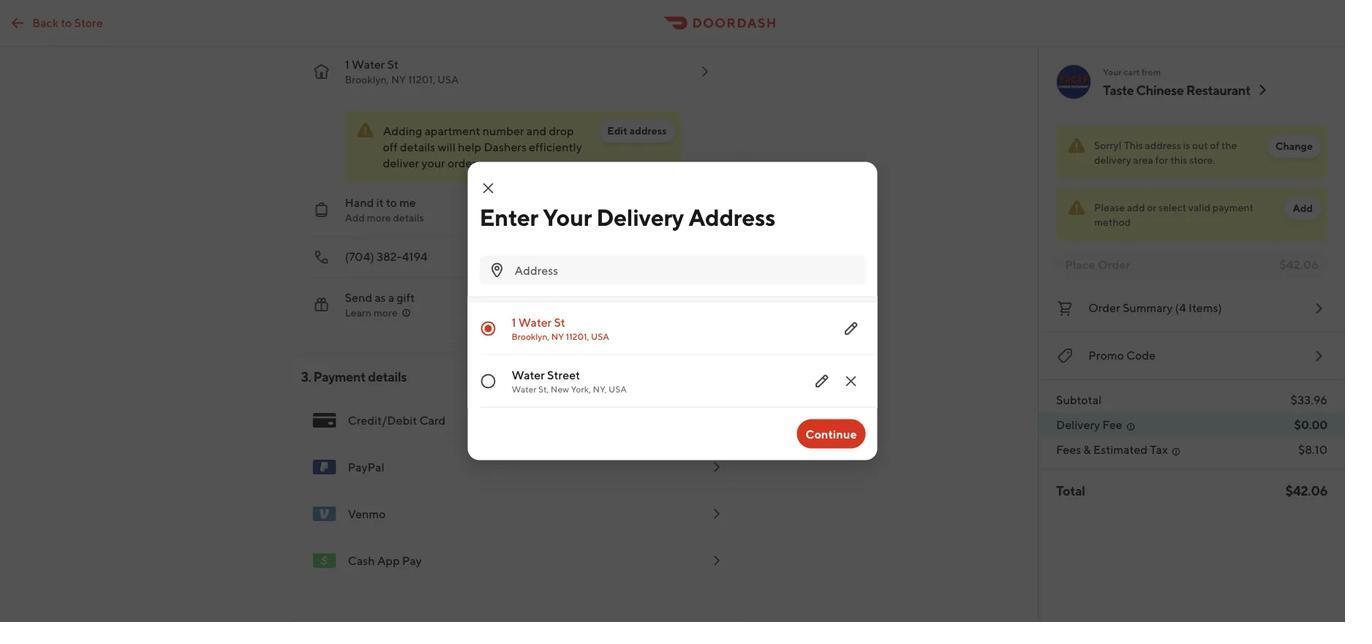 Task type: locate. For each thing, give the bounding box(es) containing it.
ny up street at the bottom of page
[[552, 332, 564, 342]]

valid
[[1189, 202, 1211, 214]]

me
[[400, 196, 416, 210]]

0 vertical spatial details
[[400, 140, 436, 154]]

0 vertical spatial order
[[1098, 258, 1131, 272]]

st up adding
[[387, 57, 399, 71]]

1 vertical spatial your
[[543, 204, 592, 231]]

order right place
[[1098, 258, 1131, 272]]

0 horizontal spatial ny
[[391, 74, 406, 86]]

2 vertical spatial usa
[[609, 385, 627, 395]]

ny up adding
[[391, 74, 406, 86]]

address right edit on the top left
[[630, 125, 667, 137]]

taste
[[1104, 82, 1135, 98]]

sorry! this address is out of the delivery area for this store.
[[1095, 139, 1238, 166]]

0 vertical spatial 1
[[345, 57, 350, 71]]

details inside adding apartment number and drop off details will help dashers efficiently deliver your order.
[[400, 140, 436, 154]]

back to store
[[32, 15, 103, 29]]

cart
[[1124, 67, 1140, 77]]

none radio containing 1 water st
[[468, 303, 878, 355]]

1 vertical spatial delivery
[[1057, 418, 1101, 432]]

details for off
[[400, 140, 436, 154]]

$8.10
[[1299, 443, 1328, 457]]

details up credit/debit at the bottom of page
[[368, 369, 407, 385]]

edit 1 water st from saved addresses image
[[843, 320, 860, 338]]

usa up ny,
[[591, 332, 610, 342]]

brooklyn, up street at the bottom of page
[[512, 332, 550, 342]]

back
[[32, 15, 59, 29]]

summary
[[1123, 301, 1173, 315]]

ny inside 1 water st brooklyn,  ny 11201,  usa
[[391, 74, 406, 86]]

to right it
[[386, 196, 397, 210]]

your up taste in the right top of the page
[[1104, 67, 1123, 77]]

show menu image
[[313, 409, 336, 433]]

gift
[[397, 291, 415, 305]]

adding apartment number and drop off details will help dashers efficiently deliver your order.
[[383, 124, 583, 170]]

1 horizontal spatial 11201,
[[566, 332, 590, 342]]

option group
[[345, 0, 726, 33], [468, 303, 878, 408]]

1 vertical spatial usa
[[591, 332, 610, 342]]

status containing sorry! this address is out of the delivery area for this store.
[[1057, 126, 1328, 179]]

ny for 1 water st brooklyn,  ny 11201,  usa
[[391, 74, 406, 86]]

1 vertical spatial more
[[374, 307, 398, 319]]

cash app pay
[[348, 554, 422, 568]]

1 water st brooklyn,  ny 11201,  usa
[[345, 57, 459, 86]]

$42.06 down the add button
[[1280, 258, 1320, 272]]

1 horizontal spatial address
[[1146, 139, 1182, 152]]

details
[[400, 140, 436, 154], [393, 212, 424, 224], [368, 369, 407, 385]]

(704) 382-4194 button
[[301, 237, 726, 278]]

usa inside water street water st, new york, ny, usa
[[609, 385, 627, 395]]

usa for 1 water st brooklyn, ny 11201, usa
[[591, 332, 610, 342]]

1 add new payment method image from the top
[[708, 459, 726, 476]]

usa up apartment
[[438, 74, 459, 86]]

order left summary
[[1089, 301, 1121, 315]]

change
[[1276, 140, 1314, 152]]

select
[[1159, 202, 1187, 214]]

11201, up adding
[[408, 74, 436, 86]]

1 status from the top
[[1057, 126, 1328, 179]]

1 inside 1 water st brooklyn,  ny 11201,  usa
[[345, 57, 350, 71]]

more
[[367, 212, 391, 224], [374, 307, 398, 319]]

change button
[[1268, 135, 1323, 158]]

ny inside 1 water st brooklyn, ny 11201, usa
[[552, 332, 564, 342]]

new
[[551, 385, 570, 395]]

0 horizontal spatial add
[[345, 212, 365, 224]]

1 vertical spatial status
[[1057, 188, 1328, 242]]

usa inside 1 water st brooklyn,  ny 11201,  usa
[[438, 74, 459, 86]]

1 inside 1 water st brooklyn, ny 11201, usa
[[512, 315, 516, 329]]

2 add new payment method image from the top
[[708, 506, 726, 523]]

11201, inside 1 water st brooklyn,  ny 11201,  usa
[[408, 74, 436, 86]]

1 vertical spatial add new payment method image
[[708, 506, 726, 523]]

11201, up street at the bottom of page
[[566, 332, 590, 342]]

subtotal
[[1057, 393, 1102, 407]]

place order
[[1066, 258, 1131, 272]]

0 horizontal spatial to
[[61, 15, 72, 29]]

more down it
[[367, 212, 391, 224]]

0 horizontal spatial address
[[630, 125, 667, 137]]

order inside button
[[1089, 301, 1121, 315]]

hand it to me add more details
[[345, 196, 424, 224]]

0 vertical spatial to
[[61, 15, 72, 29]]

details down adding
[[400, 140, 436, 154]]

details inside hand it to me add more details
[[393, 212, 424, 224]]

1 horizontal spatial ny
[[552, 332, 564, 342]]

status
[[1057, 126, 1328, 179], [1057, 188, 1328, 242]]

1 horizontal spatial brooklyn,
[[512, 332, 550, 342]]

edit address button
[[599, 119, 676, 143]]

help
[[458, 140, 482, 154]]

delivery up address text field
[[597, 204, 684, 231]]

1 horizontal spatial 1
[[512, 315, 516, 329]]

status containing please add or select valid payment method
[[1057, 188, 1328, 242]]

delivery
[[1095, 154, 1132, 166]]

0 vertical spatial status
[[1057, 126, 1328, 179]]

estimated
[[1094, 443, 1148, 457]]

0 horizontal spatial 1
[[345, 57, 350, 71]]

york,
[[571, 385, 591, 395]]

2 vertical spatial details
[[368, 369, 407, 385]]

0 vertical spatial ny
[[391, 74, 406, 86]]

1 vertical spatial order
[[1089, 301, 1121, 315]]

paypal
[[348, 461, 385, 475]]

0 vertical spatial address
[[630, 125, 667, 137]]

address
[[630, 125, 667, 137], [1146, 139, 1182, 152]]

card
[[420, 414, 446, 428]]

usa right ny,
[[609, 385, 627, 395]]

1
[[345, 57, 350, 71], [512, 315, 516, 329]]

edit water street from saved addresses image
[[813, 373, 831, 390]]

0 vertical spatial st
[[387, 57, 399, 71]]

1 vertical spatial 11201,
[[566, 332, 590, 342]]

1 vertical spatial st
[[554, 315, 566, 329]]

brooklyn, inside 1 water st brooklyn,  ny 11201,  usa
[[345, 74, 389, 86]]

venmo
[[348, 508, 386, 521]]

0 vertical spatial brooklyn,
[[345, 74, 389, 86]]

close enter your delivery address image
[[480, 180, 497, 197]]

address up for
[[1146, 139, 1182, 152]]

total
[[1057, 483, 1086, 499]]

send as a gift
[[345, 291, 415, 305]]

brooklyn, inside 1 water st brooklyn, ny 11201, usa
[[512, 332, 550, 342]]

more inside hand it to me add more details
[[367, 212, 391, 224]]

menu
[[301, 397, 737, 585]]

st inside 1 water st brooklyn, ny 11201, usa
[[554, 315, 566, 329]]

promo code
[[1089, 349, 1156, 363]]

st inside 1 water st brooklyn,  ny 11201,  usa
[[387, 57, 399, 71]]

usa inside 1 water st brooklyn, ny 11201, usa
[[591, 332, 610, 342]]

to
[[61, 15, 72, 29], [386, 196, 397, 210]]

add down change button
[[1294, 202, 1314, 214]]

1 vertical spatial to
[[386, 196, 397, 210]]

delivery
[[597, 204, 684, 231], [1057, 418, 1101, 432]]

$42.06 down '$8.10'
[[1286, 483, 1328, 499]]

11201, inside 1 water st brooklyn, ny 11201, usa
[[566, 332, 590, 342]]

0 horizontal spatial your
[[543, 204, 592, 231]]

None radio
[[468, 303, 878, 355], [468, 355, 878, 408], [468, 355, 878, 408]]

enter your delivery address
[[480, 204, 776, 231]]

0 horizontal spatial 11201,
[[408, 74, 436, 86]]

382-
[[377, 250, 402, 264]]

0 horizontal spatial st
[[387, 57, 399, 71]]

order.
[[448, 156, 479, 170]]

details for more
[[393, 212, 424, 224]]

4194
[[402, 250, 428, 264]]

more down as
[[374, 307, 398, 319]]

Address text field
[[515, 262, 857, 278]]

0 vertical spatial $42.06
[[1280, 258, 1320, 272]]

ny,
[[593, 385, 607, 395]]

0 horizontal spatial delivery
[[597, 204, 684, 231]]

and
[[527, 124, 547, 138]]

adding
[[383, 124, 422, 138]]

1 vertical spatial option group
[[468, 303, 878, 408]]

1 vertical spatial $42.06
[[1286, 483, 1328, 499]]

st up street at the bottom of page
[[554, 315, 566, 329]]

1 vertical spatial 1
[[512, 315, 516, 329]]

to right the back
[[61, 15, 72, 29]]

3. payment details
[[301, 369, 407, 385]]

1 horizontal spatial delivery
[[1057, 418, 1101, 432]]

1 vertical spatial details
[[393, 212, 424, 224]]

1 vertical spatial address
[[1146, 139, 1182, 152]]

address inside 'button'
[[630, 125, 667, 137]]

1 horizontal spatial st
[[554, 315, 566, 329]]

your right enter
[[543, 204, 592, 231]]

the
[[1222, 139, 1238, 152]]

add new payment method image
[[708, 459, 726, 476], [708, 506, 726, 523]]

1 horizontal spatial add
[[1294, 202, 1314, 214]]

ny
[[391, 74, 406, 86], [552, 332, 564, 342]]

11201, for 1 water st brooklyn,  ny 11201,  usa
[[408, 74, 436, 86]]

0 vertical spatial add new payment method image
[[708, 459, 726, 476]]

number
[[483, 124, 524, 138]]

remove water street from saved addresses image
[[843, 373, 860, 390]]

1 horizontal spatial to
[[386, 196, 397, 210]]

0 horizontal spatial brooklyn,
[[345, 74, 389, 86]]

tax
[[1151, 443, 1169, 457]]

delivery down subtotal
[[1057, 418, 1101, 432]]

1 vertical spatial brooklyn,
[[512, 332, 550, 342]]

2 status from the top
[[1057, 188, 1328, 242]]

$42.06
[[1280, 258, 1320, 272], [1286, 483, 1328, 499]]

or
[[1148, 202, 1157, 214]]

for
[[1156, 154, 1169, 166]]

1 vertical spatial ny
[[552, 332, 564, 342]]

add down hand
[[345, 212, 365, 224]]

details down me
[[393, 212, 424, 224]]

this
[[1171, 154, 1188, 166]]

0 vertical spatial your
[[1104, 67, 1123, 77]]

water
[[352, 57, 385, 71], [519, 315, 552, 329], [512, 368, 545, 382], [512, 385, 537, 395]]

1 for 1 water st brooklyn,  ny 11201,  usa
[[345, 57, 350, 71]]

order
[[1098, 258, 1131, 272], [1089, 301, 1121, 315]]

0 vertical spatial 11201,
[[408, 74, 436, 86]]

brooklyn, up adding
[[345, 74, 389, 86]]

0 vertical spatial usa
[[438, 74, 459, 86]]

add inside hand it to me add more details
[[345, 212, 365, 224]]

st,
[[539, 385, 549, 395]]

0 vertical spatial more
[[367, 212, 391, 224]]

please
[[1095, 202, 1126, 214]]



Task type: vqa. For each thing, say whether or not it's contained in the screenshot.
bottom $42.06
yes



Task type: describe. For each thing, give the bounding box(es) containing it.
usa for 1 water st brooklyn,  ny 11201,  usa
[[438, 74, 459, 86]]

option group containing 1 water st
[[468, 303, 878, 408]]

st for 1 water st brooklyn,  ny 11201,  usa
[[387, 57, 399, 71]]

(704) 382-4194
[[345, 250, 428, 264]]

your
[[422, 156, 446, 170]]

street
[[547, 368, 581, 382]]

brooklyn, for 1 water st brooklyn,  ny 11201,  usa
[[345, 74, 389, 86]]

cash
[[348, 554, 375, 568]]

deliver
[[383, 156, 419, 170]]

add
[[1128, 202, 1146, 214]]

edit
[[608, 125, 628, 137]]

will
[[438, 140, 456, 154]]

0 vertical spatial delivery
[[597, 204, 684, 231]]

a
[[388, 291, 395, 305]]

none radio edit 1 water st from saved addresses
[[468, 303, 878, 355]]

efficiently
[[529, 140, 583, 154]]

ny for 1 water st brooklyn, ny 11201, usa
[[552, 332, 564, 342]]

back to store link
[[0, 8, 112, 38]]

address
[[689, 204, 776, 231]]

adding apartment number and drop off details will help dashers efficiently deliver your order. status
[[345, 111, 682, 183]]

store
[[74, 15, 103, 29]]

0 vertical spatial option group
[[345, 0, 726, 33]]

drop
[[549, 124, 574, 138]]

&
[[1084, 443, 1092, 457]]

(4
[[1176, 301, 1187, 315]]

edit address
[[608, 125, 667, 137]]

app
[[377, 554, 400, 568]]

credit/debit card
[[348, 414, 446, 428]]

order summary (4 items)
[[1089, 301, 1223, 315]]

add inside the add button
[[1294, 202, 1314, 214]]

store.
[[1190, 154, 1216, 166]]

menu containing credit/debit card
[[301, 397, 737, 585]]

add button
[[1285, 197, 1323, 220]]

add new payment method image for paypal
[[708, 459, 726, 476]]

learn more
[[345, 307, 398, 319]]

$33.96
[[1291, 393, 1328, 407]]

enter
[[480, 204, 539, 231]]

send
[[345, 291, 372, 305]]

off
[[383, 140, 398, 154]]

promo
[[1089, 349, 1125, 363]]

dashers
[[484, 140, 527, 154]]

learn more button
[[345, 306, 412, 321]]

hand
[[345, 196, 374, 210]]

water inside 1 water st brooklyn, ny 11201, usa
[[519, 315, 552, 329]]

area
[[1134, 154, 1154, 166]]

add new payment method image
[[708, 553, 726, 570]]

taste chinese restaurant link
[[1104, 81, 1272, 99]]

fees
[[1057, 443, 1082, 457]]

continue button
[[797, 420, 866, 449]]

from
[[1142, 67, 1162, 77]]

1 water st brooklyn, ny 11201, usa
[[512, 315, 610, 342]]

brooklyn, for 1 water st brooklyn, ny 11201, usa
[[512, 332, 550, 342]]

of
[[1211, 139, 1220, 152]]

$0.00
[[1295, 418, 1328, 432]]

promo code button
[[1057, 345, 1328, 368]]

please add or select valid payment method
[[1095, 202, 1254, 228]]

1 horizontal spatial your
[[1104, 67, 1123, 77]]

method
[[1095, 216, 1132, 228]]

water street water st, new york, ny, usa
[[512, 368, 627, 395]]

3. payment
[[301, 369, 366, 385]]

payment
[[1213, 202, 1254, 214]]

this
[[1125, 139, 1144, 152]]

it
[[376, 196, 384, 210]]

address inside sorry! this address is out of the delivery area for this store.
[[1146, 139, 1182, 152]]

order summary (4 items) button
[[1057, 297, 1328, 321]]

code
[[1127, 349, 1156, 363]]

fee
[[1103, 418, 1123, 432]]

place
[[1066, 258, 1096, 272]]

add new payment method image for venmo
[[708, 506, 726, 523]]

chinese
[[1137, 82, 1185, 98]]

more inside "button"
[[374, 307, 398, 319]]

(704)
[[345, 250, 374, 264]]

credit/debit
[[348, 414, 417, 428]]

continue
[[806, 427, 857, 441]]

water inside 1 water st brooklyn,  ny 11201,  usa
[[352, 57, 385, 71]]

learn
[[345, 307, 372, 319]]

your cart from
[[1104, 67, 1162, 77]]

to inside hand it to me add more details
[[386, 196, 397, 210]]

1 for 1 water st brooklyn, ny 11201, usa
[[512, 315, 516, 329]]

items)
[[1189, 301, 1223, 315]]

st for 1 water st brooklyn, ny 11201, usa
[[554, 315, 566, 329]]

out
[[1193, 139, 1209, 152]]

restaurant
[[1187, 82, 1251, 98]]

fees & estimated
[[1057, 443, 1148, 457]]

taste chinese restaurant
[[1104, 82, 1251, 98]]

is
[[1184, 139, 1191, 152]]

11201, for 1 water st brooklyn, ny 11201, usa
[[566, 332, 590, 342]]



